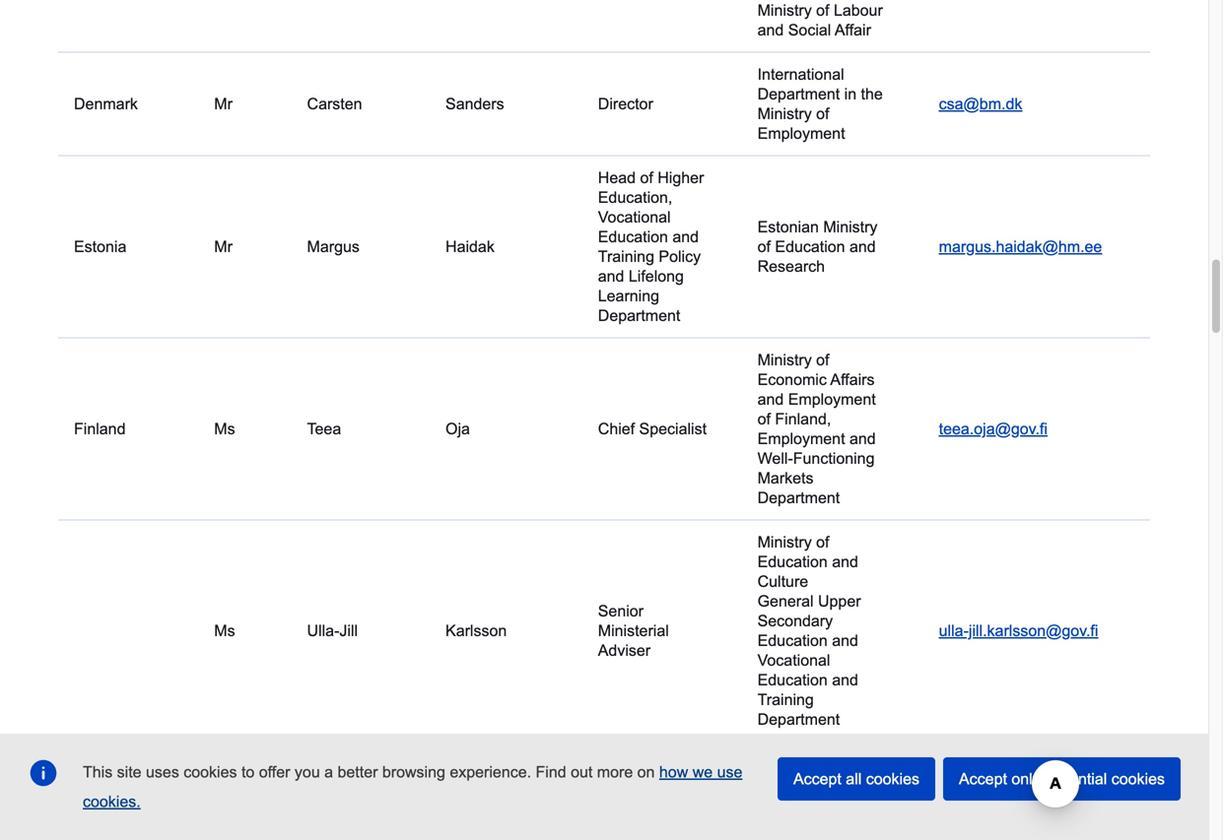 Task type: vqa. For each thing, say whether or not it's contained in the screenshot.


Task type: describe. For each thing, give the bounding box(es) containing it.
use
[[717, 764, 743, 782]]

teea.oja@gov.fi
[[939, 420, 1048, 438]]

cookies.
[[83, 793, 141, 811]]

ulla-jill.karlsson@gov.fi link
[[939, 622, 1098, 640]]

department inside ministry of economic affairs and employment of finland, employment and well-functioning markets department
[[758, 489, 840, 507]]

better
[[338, 764, 378, 782]]

accept all cookies link
[[778, 758, 935, 801]]

of inside international department in the ministry of employment
[[816, 105, 829, 123]]

accept for accept only essential cookies
[[959, 771, 1007, 789]]

education,
[[598, 189, 673, 206]]

vocational inside head of higher education, vocational education and training policy and lifelong learning department
[[598, 208, 671, 226]]

adviser
[[598, 642, 651, 660]]

for
[[843, 755, 861, 773]]

head of higher education, vocational education and training policy and lifelong learning department
[[598, 169, 704, 325]]

experience.
[[450, 764, 531, 782]]

vocational inside ministry of education and culture general upper secondary education and vocational education and training department
[[758, 652, 830, 670]]

csa@bm.dk link
[[939, 95, 1023, 113]]

ulla-
[[307, 622, 339, 640]]

how we use cookies.
[[83, 764, 743, 811]]

ulla-jill
[[307, 622, 358, 640]]

of up economic
[[816, 351, 829, 369]]

gilles.gateau@apec.fr
[[939, 775, 1092, 793]]

association
[[758, 755, 838, 773]]

you
[[295, 764, 320, 782]]

functioning
[[793, 450, 875, 468]]

the inside association for the employment of managers
[[865, 755, 887, 773]]

training inside head of higher education, vocational education and training policy and lifelong learning department
[[598, 248, 654, 266]]

of inside association for the employment of managers
[[850, 775, 863, 793]]

uses
[[146, 764, 179, 782]]

this
[[83, 764, 113, 782]]

csa@bm.dk
[[939, 95, 1023, 113]]

gilles.gateau@apec.fr link
[[939, 775, 1092, 793]]

culture
[[758, 573, 808, 591]]

ministry inside ministry of education and culture general upper secondary education and vocational education and training department
[[758, 534, 812, 551]]

education inside head of higher education, vocational education and training policy and lifelong learning department
[[598, 228, 668, 246]]

senior
[[598, 603, 644, 620]]

affairs
[[830, 371, 875, 389]]

accept all cookies
[[793, 771, 920, 789]]

director for director general
[[598, 765, 653, 783]]

employment down affairs
[[788, 391, 876, 408]]

general inside director general
[[598, 785, 654, 803]]

economic
[[758, 371, 827, 389]]

markets
[[758, 470, 814, 487]]

find
[[536, 764, 566, 782]]

in
[[844, 85, 857, 103]]

mr for gilles
[[214, 775, 233, 793]]

jill
[[339, 622, 358, 640]]

teea
[[307, 420, 341, 438]]

learning
[[598, 287, 659, 305]]

carsten
[[307, 95, 362, 113]]

international
[[758, 65, 844, 83]]

employment inside association for the employment of managers
[[758, 775, 845, 793]]

policy
[[659, 248, 701, 266]]

association for the employment of managers
[[758, 755, 887, 813]]

more
[[597, 764, 633, 782]]

denmark
[[74, 95, 138, 113]]

teea.oja@gov.fi link
[[939, 420, 1048, 438]]

department inside international department in the ministry of employment
[[758, 85, 840, 103]]

france
[[74, 775, 123, 793]]

senior ministerial adviser
[[598, 603, 669, 660]]

ms for teea
[[214, 420, 235, 438]]

accept only essential cookies link
[[943, 758, 1181, 801]]

this site uses cookies to offer you a better browsing experience. find out more on
[[83, 764, 659, 782]]

karlsson
[[446, 622, 507, 640]]

margus.haidak@hm.ee
[[939, 238, 1102, 256]]

estonian
[[758, 218, 819, 236]]

1 horizontal spatial cookies
[[866, 771, 920, 789]]

estonian ministry of education and research
[[758, 218, 878, 275]]

chief
[[598, 420, 635, 438]]

of left "finland,"
[[758, 410, 771, 428]]

only
[[1012, 771, 1041, 789]]

international department in the ministry of employment
[[758, 65, 883, 142]]

on
[[637, 764, 655, 782]]



Task type: locate. For each thing, give the bounding box(es) containing it.
director inside director general
[[598, 765, 653, 783]]

employment down international
[[758, 125, 845, 142]]

department
[[758, 85, 840, 103], [598, 307, 680, 325], [758, 489, 840, 507], [758, 711, 840, 729]]

mr for carsten
[[214, 95, 233, 113]]

how we use cookies. link
[[83, 764, 743, 811]]

2 director from the top
[[598, 765, 653, 783]]

director right 'out'
[[598, 765, 653, 783]]

0 horizontal spatial vocational
[[598, 208, 671, 226]]

department down markets
[[758, 489, 840, 507]]

oja
[[446, 420, 470, 438]]

mr for margus
[[214, 238, 233, 256]]

haidak
[[446, 238, 495, 256]]

1 horizontal spatial general
[[758, 593, 814, 611]]

margus.haidak@hm.ee link
[[939, 238, 1102, 256]]

0 horizontal spatial cookies
[[184, 764, 237, 782]]

of down estonian at the top right of page
[[758, 238, 771, 256]]

chief specialist
[[598, 420, 707, 438]]

lifelong
[[629, 267, 684, 285]]

ministry up "culture"
[[758, 534, 812, 551]]

specialist
[[639, 420, 707, 438]]

how
[[659, 764, 688, 782]]

ministry right estonian at the top right of page
[[823, 218, 878, 236]]

ministry inside estonian ministry of education and research
[[823, 218, 878, 236]]

education inside estonian ministry of education and research
[[775, 238, 845, 256]]

cookies left to
[[184, 764, 237, 782]]

1 horizontal spatial training
[[758, 691, 814, 709]]

managers
[[758, 795, 828, 813]]

department inside ministry of education and culture general upper secondary education and vocational education and training department
[[758, 711, 840, 729]]

0 horizontal spatial general
[[598, 785, 654, 803]]

employment
[[758, 125, 845, 142], [788, 391, 876, 408], [758, 430, 845, 448], [758, 775, 845, 793]]

training inside ministry of education and culture general upper secondary education and vocational education and training department
[[758, 691, 814, 709]]

of down international
[[816, 105, 829, 123]]

accept only essential cookies
[[959, 771, 1165, 789]]

0 vertical spatial the
[[861, 85, 883, 103]]

gilles
[[307, 775, 346, 793]]

2 horizontal spatial cookies
[[1112, 771, 1165, 789]]

0 vertical spatial director
[[598, 95, 653, 113]]

0 horizontal spatial accept
[[793, 771, 842, 789]]

general down "culture"
[[758, 593, 814, 611]]

of up education,
[[640, 169, 653, 187]]

ministry inside international department in the ministry of employment
[[758, 105, 812, 123]]

cookies for accept
[[1112, 771, 1165, 789]]

the inside international department in the ministry of employment
[[861, 85, 883, 103]]

0 vertical spatial vocational
[[598, 208, 671, 226]]

head
[[598, 169, 636, 187]]

sanders
[[446, 95, 504, 113]]

secondary
[[758, 612, 833, 630]]

1 vertical spatial training
[[758, 691, 814, 709]]

director general
[[598, 765, 659, 803]]

vocational down secondary
[[758, 652, 830, 670]]

0 vertical spatial training
[[598, 248, 654, 266]]

of down for at right
[[850, 775, 863, 793]]

0 vertical spatial mr
[[214, 95, 233, 113]]

director for director
[[598, 95, 653, 113]]

higher
[[658, 169, 704, 187]]

of
[[816, 105, 829, 123], [640, 169, 653, 187], [758, 238, 771, 256], [816, 351, 829, 369], [758, 410, 771, 428], [816, 534, 829, 551], [850, 775, 863, 793]]

0 vertical spatial ms
[[214, 420, 235, 438]]

department down learning
[[598, 307, 680, 325]]

1 vertical spatial vocational
[[758, 652, 830, 670]]

and inside estonian ministry of education and research
[[850, 238, 876, 256]]

ministry of economic affairs and employment of finland, employment and well-functioning markets department
[[758, 351, 876, 507]]

1 ms from the top
[[214, 420, 235, 438]]

1 vertical spatial general
[[598, 785, 654, 803]]

we
[[693, 764, 713, 782]]

to
[[241, 764, 255, 782]]

ministry
[[758, 105, 812, 123], [823, 218, 878, 236], [758, 351, 812, 369], [758, 534, 812, 551]]

training up association
[[758, 691, 814, 709]]

accept
[[793, 771, 842, 789], [959, 771, 1007, 789]]

browsing
[[382, 764, 445, 782]]

director
[[598, 95, 653, 113], [598, 765, 653, 783]]

vocational down education,
[[598, 208, 671, 226]]

cookies
[[184, 764, 237, 782], [866, 771, 920, 789], [1112, 771, 1165, 789]]

of inside estonian ministry of education and research
[[758, 238, 771, 256]]

2 mr from the top
[[214, 238, 233, 256]]

general inside ministry of education and culture general upper secondary education and vocational education and training department
[[758, 593, 814, 611]]

and
[[673, 228, 699, 246], [850, 238, 876, 256], [598, 267, 624, 285], [758, 391, 784, 408], [850, 430, 876, 448], [832, 553, 858, 571], [832, 632, 858, 650], [832, 672, 858, 689]]

1 vertical spatial director
[[598, 765, 653, 783]]

of up upper at the right of the page
[[816, 534, 829, 551]]

1 accept from the left
[[793, 771, 842, 789]]

vocational
[[598, 208, 671, 226], [758, 652, 830, 670]]

estonia
[[74, 238, 127, 256]]

offer
[[259, 764, 290, 782]]

cookies right essential
[[1112, 771, 1165, 789]]

a
[[324, 764, 333, 782]]

margus
[[307, 238, 364, 256]]

1 vertical spatial the
[[865, 755, 887, 773]]

site
[[117, 764, 142, 782]]

ministry down international
[[758, 105, 812, 123]]

of inside head of higher education, vocational education and training policy and lifelong learning department
[[640, 169, 653, 187]]

jill.karlsson@gov.fi
[[969, 622, 1098, 640]]

finland
[[74, 420, 126, 438]]

the right the in
[[861, 85, 883, 103]]

cookies right all
[[866, 771, 920, 789]]

the right for at right
[[865, 755, 887, 773]]

accept for accept all cookies
[[793, 771, 842, 789]]

all
[[846, 771, 862, 789]]

ms for ulla-jill
[[214, 622, 235, 640]]

2 accept from the left
[[959, 771, 1007, 789]]

ministry of education and culture general upper secondary education and vocational education and training department
[[758, 534, 861, 729]]

employment inside international department in the ministry of employment
[[758, 125, 845, 142]]

accept left the only
[[959, 771, 1007, 789]]

director up head
[[598, 95, 653, 113]]

ulla-
[[939, 622, 969, 640]]

general down more at the bottom of the page
[[598, 785, 654, 803]]

department down international
[[758, 85, 840, 103]]

department inside head of higher education, vocational education and training policy and lifelong learning department
[[598, 307, 680, 325]]

accept up managers
[[793, 771, 842, 789]]

1 vertical spatial ms
[[214, 622, 235, 640]]

department up association
[[758, 711, 840, 729]]

of inside ministry of education and culture general upper secondary education and vocational education and training department
[[816, 534, 829, 551]]

0 horizontal spatial training
[[598, 248, 654, 266]]

ministerial
[[598, 622, 669, 640]]

research
[[758, 258, 825, 275]]

1 horizontal spatial vocational
[[758, 652, 830, 670]]

well-
[[758, 450, 793, 468]]

employment down association
[[758, 775, 845, 793]]

the
[[861, 85, 883, 103], [865, 755, 887, 773]]

upper
[[818, 593, 861, 611]]

gateau
[[446, 775, 497, 793]]

employment down "finland,"
[[758, 430, 845, 448]]

essential
[[1045, 771, 1107, 789]]

out
[[571, 764, 593, 782]]

1 vertical spatial mr
[[214, 238, 233, 256]]

ulla-jill.karlsson@gov.fi
[[939, 622, 1098, 640]]

0 vertical spatial general
[[758, 593, 814, 611]]

education
[[598, 228, 668, 246], [775, 238, 845, 256], [758, 553, 828, 571], [758, 632, 828, 650], [758, 672, 828, 689]]

training
[[598, 248, 654, 266], [758, 691, 814, 709]]

ministry inside ministry of economic affairs and employment of finland, employment and well-functioning markets department
[[758, 351, 812, 369]]

1 director from the top
[[598, 95, 653, 113]]

2 vertical spatial mr
[[214, 775, 233, 793]]

finland,
[[775, 410, 831, 428]]

1 horizontal spatial accept
[[959, 771, 1007, 789]]

2 ms from the top
[[214, 622, 235, 640]]

3 mr from the top
[[214, 775, 233, 793]]

mr
[[214, 95, 233, 113], [214, 238, 233, 256], [214, 775, 233, 793]]

training up the lifelong
[[598, 248, 654, 266]]

cookies for this
[[184, 764, 237, 782]]

1 mr from the top
[[214, 95, 233, 113]]

ministry up economic
[[758, 351, 812, 369]]



